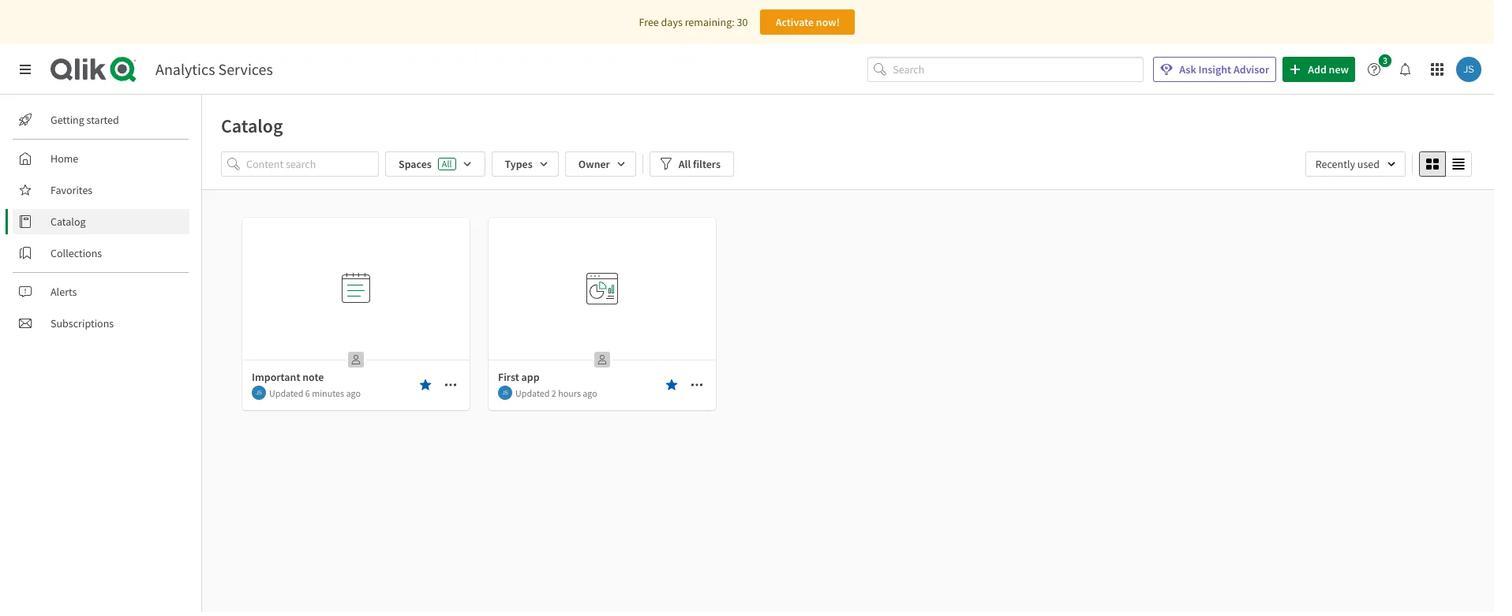 Task type: locate. For each thing, give the bounding box(es) containing it.
home
[[51, 152, 78, 166]]

ask insight advisor button
[[1154, 57, 1277, 82]]

6
[[305, 387, 310, 399]]

new
[[1329, 62, 1349, 77]]

1 ago from the left
[[346, 387, 361, 399]]

filters region
[[202, 148, 1495, 190]]

updated for note
[[269, 387, 304, 399]]

1 updated from the left
[[269, 387, 304, 399]]

personal element for first app
[[590, 347, 615, 373]]

jacob simon element down important
[[252, 386, 266, 400]]

0 horizontal spatial all
[[442, 158, 452, 170]]

2 personal element from the left
[[590, 347, 615, 373]]

getting started link
[[13, 107, 190, 133]]

1 horizontal spatial catalog
[[221, 114, 283, 138]]

hours
[[558, 387, 581, 399]]

recently
[[1316, 157, 1356, 171]]

subscriptions link
[[13, 311, 190, 336]]

navigation pane element
[[0, 101, 201, 343]]

catalog
[[221, 114, 283, 138], [51, 215, 86, 229]]

all left filters
[[679, 157, 691, 171]]

updated down app
[[516, 387, 550, 399]]

1 horizontal spatial remove from favorites image
[[666, 379, 678, 392]]

ago right the minutes
[[346, 387, 361, 399]]

1 horizontal spatial jacob simon element
[[498, 386, 512, 400]]

types
[[505, 157, 533, 171]]

app
[[522, 370, 540, 385]]

jacob simon image
[[1457, 57, 1482, 82], [498, 386, 512, 400]]

catalog down services
[[221, 114, 283, 138]]

0 horizontal spatial jacob simon element
[[252, 386, 266, 400]]

1 horizontal spatial updated
[[516, 387, 550, 399]]

personal element up the minutes
[[343, 347, 369, 373]]

0 horizontal spatial more actions image
[[445, 379, 457, 392]]

ago for first app
[[583, 387, 598, 399]]

remove from favorites image
[[419, 379, 432, 392], [666, 379, 678, 392]]

collections link
[[13, 241, 190, 266]]

all right the spaces
[[442, 158, 452, 170]]

catalog down favorites
[[51, 215, 86, 229]]

days
[[661, 15, 683, 29]]

1 horizontal spatial personal element
[[590, 347, 615, 373]]

jacob simon element
[[252, 386, 266, 400], [498, 386, 512, 400]]

0 horizontal spatial ago
[[346, 387, 361, 399]]

getting started
[[51, 113, 119, 127]]

insight
[[1199, 62, 1232, 77]]

0 horizontal spatial personal element
[[343, 347, 369, 373]]

analytics
[[156, 59, 215, 79]]

catalog inside navigation pane element
[[51, 215, 86, 229]]

home link
[[13, 146, 190, 171]]

1 more actions image from the left
[[445, 379, 457, 392]]

analytics services element
[[156, 59, 273, 79]]

ago
[[346, 387, 361, 399], [583, 387, 598, 399]]

2 updated from the left
[[516, 387, 550, 399]]

2 remove from favorites image from the left
[[666, 379, 678, 392]]

1 jacob simon element from the left
[[252, 386, 266, 400]]

activate now! link
[[761, 9, 855, 35]]

owner
[[579, 157, 610, 171]]

ago right the hours
[[583, 387, 598, 399]]

owner button
[[565, 152, 636, 177]]

getting
[[51, 113, 84, 127]]

0 horizontal spatial catalog
[[51, 215, 86, 229]]

all inside all filters dropdown button
[[679, 157, 691, 171]]

alerts link
[[13, 280, 190, 305]]

recently used
[[1316, 157, 1380, 171]]

favorites
[[51, 183, 93, 197]]

Content search text field
[[246, 152, 379, 177]]

more actions image
[[445, 379, 457, 392], [691, 379, 704, 392]]

1 horizontal spatial more actions image
[[691, 379, 704, 392]]

activate now!
[[776, 15, 840, 29]]

personal element up updated 2 hours ago on the left of the page
[[590, 347, 615, 373]]

add new button
[[1283, 57, 1356, 82]]

updated down important note
[[269, 387, 304, 399]]

ask insight advisor
[[1180, 62, 1270, 77]]

all
[[679, 157, 691, 171], [442, 158, 452, 170]]

started
[[87, 113, 119, 127]]

important
[[252, 370, 300, 385]]

favorites link
[[13, 178, 190, 203]]

close sidebar menu image
[[19, 63, 32, 76]]

all for all
[[442, 158, 452, 170]]

personal element
[[343, 347, 369, 373], [590, 347, 615, 373]]

1 personal element from the left
[[343, 347, 369, 373]]

collections
[[51, 246, 102, 261]]

2 jacob simon element from the left
[[498, 386, 512, 400]]

1 remove from favorites image from the left
[[419, 379, 432, 392]]

0 vertical spatial jacob simon image
[[1457, 57, 1482, 82]]

1 horizontal spatial jacob simon image
[[1457, 57, 1482, 82]]

switch view group
[[1420, 152, 1473, 177]]

1 horizontal spatial all
[[679, 157, 691, 171]]

ago for important note
[[346, 387, 361, 399]]

minutes
[[312, 387, 344, 399]]

0 horizontal spatial remove from favorites image
[[419, 379, 432, 392]]

add
[[1308, 62, 1327, 77]]

1 vertical spatial catalog
[[51, 215, 86, 229]]

all filters button
[[650, 152, 734, 177]]

jacob simon element down first
[[498, 386, 512, 400]]

2 more actions image from the left
[[691, 379, 704, 392]]

2 ago from the left
[[583, 387, 598, 399]]

remaining:
[[685, 15, 735, 29]]

note
[[303, 370, 324, 385]]

1 vertical spatial jacob simon image
[[498, 386, 512, 400]]

2
[[552, 387, 557, 399]]

updated
[[269, 387, 304, 399], [516, 387, 550, 399]]

1 horizontal spatial ago
[[583, 387, 598, 399]]

all filters
[[679, 157, 721, 171]]

jacob simon element for important
[[252, 386, 266, 400]]

remove from favorites image for note
[[419, 379, 432, 392]]

0 horizontal spatial updated
[[269, 387, 304, 399]]

30
[[737, 15, 748, 29]]

3
[[1383, 54, 1388, 66]]



Task type: vqa. For each thing, say whether or not it's contained in the screenshot.
Search text box
yes



Task type: describe. For each thing, give the bounding box(es) containing it.
important note
[[252, 370, 324, 385]]

subscriptions
[[51, 317, 114, 331]]

catalog link
[[13, 209, 190, 235]]

free
[[639, 15, 659, 29]]

used
[[1358, 157, 1380, 171]]

all for all filters
[[679, 157, 691, 171]]

ask
[[1180, 62, 1197, 77]]

activate
[[776, 15, 814, 29]]

spaces
[[399, 157, 432, 171]]

more actions image for first app
[[691, 379, 704, 392]]

searchbar element
[[868, 57, 1144, 82]]

now!
[[816, 15, 840, 29]]

services
[[218, 59, 273, 79]]

0 horizontal spatial jacob simon image
[[498, 386, 512, 400]]

first
[[498, 370, 519, 385]]

analytics services
[[156, 59, 273, 79]]

types button
[[492, 152, 559, 177]]

free days remaining: 30
[[639, 15, 748, 29]]

add new
[[1308, 62, 1349, 77]]

3 button
[[1362, 54, 1397, 82]]

filters
[[693, 157, 721, 171]]

advisor
[[1234, 62, 1270, 77]]

Recently used field
[[1306, 152, 1406, 177]]

personal element for important note
[[343, 347, 369, 373]]

0 vertical spatial catalog
[[221, 114, 283, 138]]

alerts
[[51, 285, 77, 299]]

remove from favorites image for app
[[666, 379, 678, 392]]

Search text field
[[893, 57, 1144, 82]]

more actions image for important note
[[445, 379, 457, 392]]

updated 6 minutes ago
[[269, 387, 361, 399]]

first app
[[498, 370, 540, 385]]

jacob simon image
[[252, 386, 266, 400]]

updated 2 hours ago
[[516, 387, 598, 399]]

updated for app
[[516, 387, 550, 399]]

jacob simon element for first
[[498, 386, 512, 400]]



